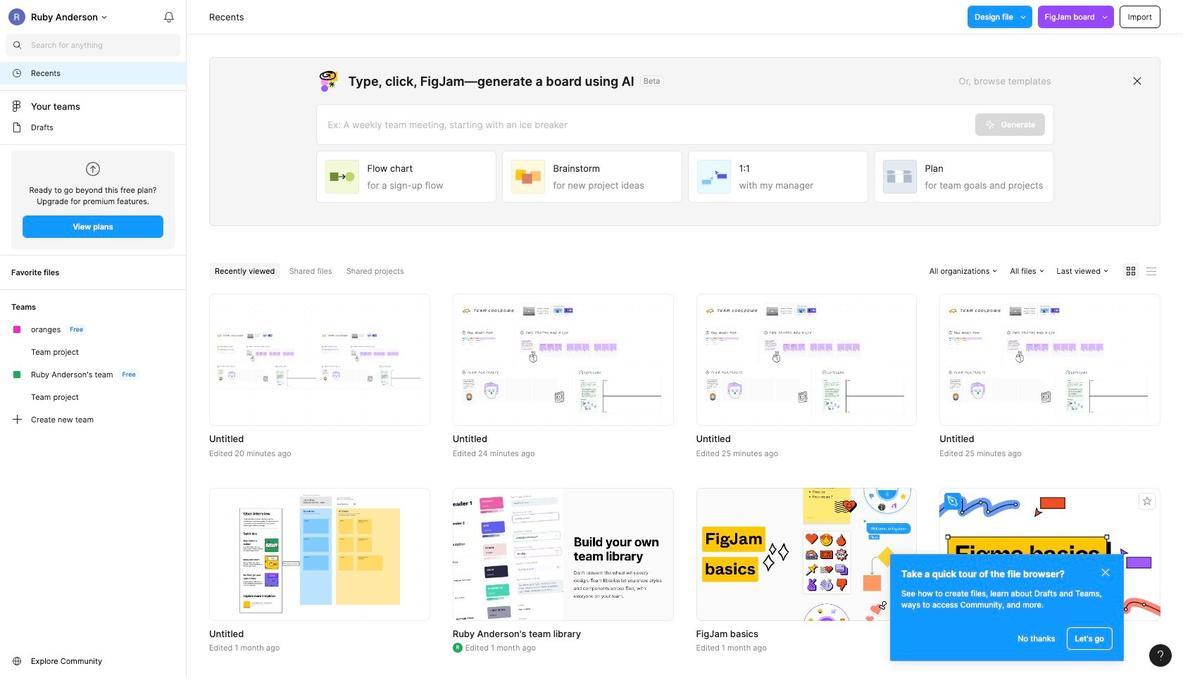 Task type: describe. For each thing, give the bounding box(es) containing it.
page 16 image
[[11, 122, 23, 133]]

recent 16 image
[[11, 68, 23, 79]]

search 32 image
[[6, 34, 28, 56]]

community 16 image
[[11, 656, 23, 667]]



Task type: locate. For each thing, give the bounding box(es) containing it.
file thumbnail image
[[460, 303, 667, 417], [704, 303, 911, 417], [947, 303, 1154, 417], [216, 332, 423, 389], [453, 489, 674, 621], [697, 489, 918, 621], [940, 489, 1161, 621], [240, 496, 400, 614]]

Search for anything text field
[[31, 39, 180, 51]]

Ex: A weekly team meeting, starting with an ice breaker field
[[317, 105, 976, 144]]

bell 32 image
[[158, 6, 180, 28]]



Task type: vqa. For each thing, say whether or not it's contained in the screenshot.
Search for anything text box
yes



